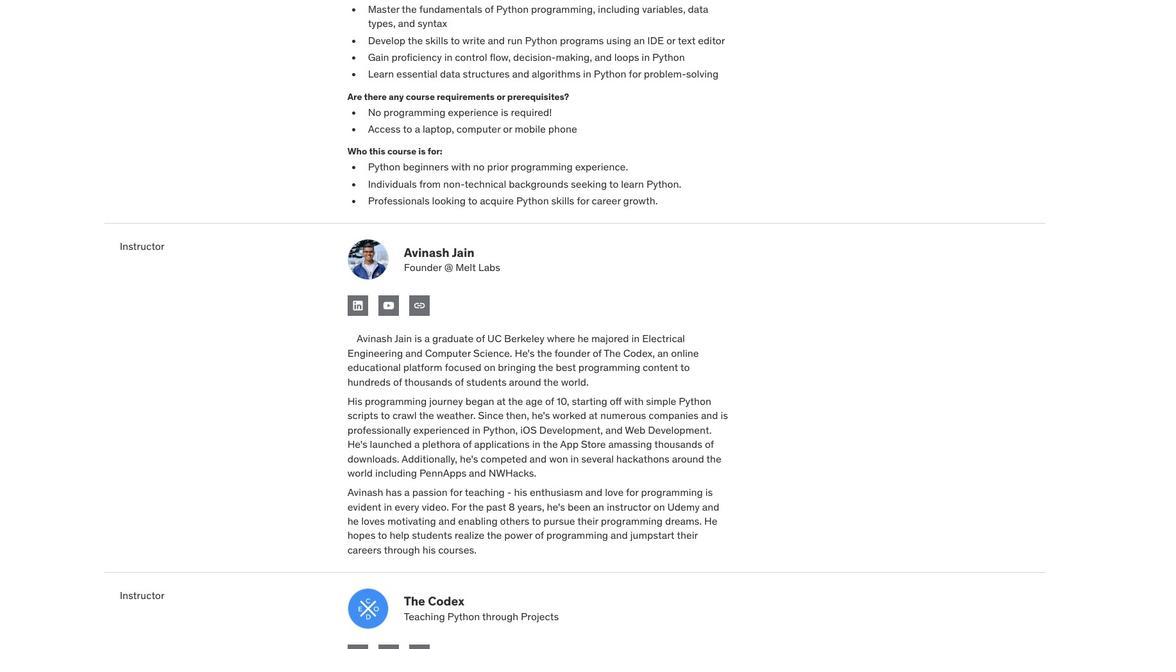 Task type: describe. For each thing, give the bounding box(es) containing it.
codex
[[428, 594, 464, 610]]

instructor for the codex
[[120, 590, 165, 603]]

bringing
[[498, 361, 536, 374]]

experienced
[[413, 424, 470, 437]]

of inside master the fundamentals of python programming, including variables, data types, and syntax develop the skills to write and run python programs using an ide or text editor gain proficiency in control flow, decision-making, and loops in python learn essential data structures and algorithms in python for problem-solving
[[485, 3, 494, 15]]

passion
[[412, 487, 448, 499]]

of left 10, at bottom left
[[545, 395, 554, 408]]

the up experienced
[[419, 410, 434, 422]]

solving
[[686, 68, 719, 81]]

variables,
[[642, 3, 686, 15]]

personal website image
[[413, 300, 426, 313]]

fundamentals
[[419, 3, 482, 15]]

store
[[581, 438, 606, 451]]

prior
[[487, 161, 509, 173]]

editor
[[698, 34, 725, 47]]

years,
[[518, 501, 545, 514]]

essential
[[397, 68, 438, 81]]

any
[[389, 91, 404, 103]]

amassing
[[609, 438, 652, 451]]

a inside avinash has a passion for teaching - his enthusiasm and love for programming is evident in every video. for the past 8 years, he's been an instructor on udemy and he loves motivating and enabling others to pursue their programming dreams. he hopes to help students realize the power of programming and jumpstart their careers through his courses.
[[404, 487, 410, 499]]

no
[[473, 161, 485, 173]]

no
[[368, 106, 381, 118]]

0 horizontal spatial data
[[440, 68, 461, 81]]

students inside avinash has a passion for teaching - his enthusiasm and love for programming is evident in every video. for the past 8 years, he's been an instructor on udemy and he loves motivating and enabling others to pursue their programming dreams. he hopes to help students realize the power of programming and jumpstart their careers through his courses.
[[412, 530, 452, 542]]

python up run
[[496, 3, 529, 15]]

on for instructor
[[654, 501, 665, 514]]

launched
[[370, 438, 412, 451]]

avinash jain is a graduate of uc berkeley where he majored in electrical engineering and computer science. he's the founder of the codex, an online educational platform focused on bringing the best programming content to hundreds of thousands of students around the world.
[[348, 333, 699, 389]]

and up he
[[702, 501, 720, 514]]

for up instructor
[[626, 487, 639, 499]]

non-
[[443, 177, 465, 190]]

to down years,
[[532, 515, 541, 528]]

control
[[455, 51, 487, 64]]

labs
[[479, 261, 501, 274]]

of left uc
[[476, 333, 485, 345]]

this
[[369, 146, 386, 157]]

programming inside avinash jain is a graduate of uc berkeley where he majored in electrical engineering and computer science. he's the founder of the codex, an online educational platform focused on bringing the best programming content to hundreds of thousands of students around the world.
[[579, 361, 640, 374]]

teaching
[[404, 611, 445, 624]]

to up career
[[609, 177, 619, 190]]

learn
[[368, 68, 394, 81]]

0 vertical spatial he's
[[532, 410, 550, 422]]

web
[[625, 424, 646, 437]]

hackathons
[[617, 453, 670, 466]]

python down this
[[368, 161, 401, 173]]

to inside avinash jain is a graduate of uc berkeley where he majored in electrical engineering and computer science. he's the founder of the codex, an online educational platform focused on bringing the best programming content to hundreds of thousands of students around the world.
[[681, 361, 690, 374]]

motivating
[[388, 515, 436, 528]]

career
[[592, 194, 621, 207]]

of inside avinash has a passion for teaching - his enthusiasm and love for programming is evident in every video. for the past 8 years, he's been an instructor on udemy and he loves motivating and enabling others to pursue their programming dreams. he hopes to help students realize the power of programming and jumpstart their careers through his courses.
[[535, 530, 544, 542]]

his programming journey began at the age of 10, starting off with simple python scripts to crawl the weather. since then, he's worked at numerous companies and is professionally experienced in python, ios development, and web development. he's launched a plethora of applications in the app store amassing thousands of downloads. additionally, he's competed and won in several hackathons around the world including pennapps and nwhacks.
[[348, 395, 728, 480]]

structures
[[463, 68, 510, 81]]

in inside avinash has a passion for teaching - his enthusiasm and love for programming is evident in every video. for the past 8 years, he's been an instructor on udemy and he loves motivating and enabling others to pursue their programming dreams. he hopes to help students realize the power of programming and jumpstart their careers through his courses.
[[384, 501, 392, 514]]

problem-
[[644, 68, 686, 81]]

is inside are there any course requirements or prerequisites? no programming experience is required! access to a laptop, computer or mobile phone
[[501, 106, 509, 118]]

around inside avinash jain is a graduate of uc berkeley where he majored in electrical engineering and computer science. he's the founder of the codex, an online educational platform focused on bringing the best programming content to hundreds of thousands of students around the world.
[[509, 376, 541, 389]]

he inside avinash jain is a graduate of uc berkeley where he majored in electrical engineering and computer science. he's the founder of the codex, an online educational platform focused on bringing the best programming content to hundreds of thousands of students around the world.
[[578, 333, 589, 345]]

flow,
[[490, 51, 511, 64]]

he's inside his programming journey began at the age of 10, starting off with simple python scripts to crawl the weather. since then, he's worked at numerous companies and is professionally experienced in python, ios development, and web development. he's launched a plethora of applications in the app store amassing thousands of downloads. additionally, he's competed and won in several hackathons around the world including pennapps and nwhacks.
[[348, 438, 367, 451]]

0 vertical spatial their
[[578, 515, 599, 528]]

python inside his programming journey began at the age of 10, starting off with simple python scripts to crawl the weather. since then, he's worked at numerous companies and is professionally experienced in python, ios development, and web development. he's launched a plethora of applications in the app store amassing thousands of downloads. additionally, he's competed and won in several hackathons around the world including pennapps and nwhacks.
[[679, 395, 712, 408]]

he
[[705, 515, 718, 528]]

off
[[610, 395, 622, 408]]

technical
[[465, 177, 506, 190]]

founder
[[404, 261, 442, 274]]

of down focused
[[455, 376, 464, 389]]

are
[[348, 91, 362, 103]]

nwhacks.
[[489, 467, 537, 480]]

computer
[[425, 347, 471, 360]]

linkedin image
[[351, 300, 364, 313]]

is inside his programming journey began at the age of 10, starting off with simple python scripts to crawl the weather. since then, he's worked at numerous companies and is professionally experienced in python, ios development, and web development. he's launched a plethora of applications in the app store amassing thousands of downloads. additionally, he's competed and won in several hackathons around the world including pennapps and nwhacks.
[[721, 410, 728, 422]]

in left 'control' at left
[[444, 51, 453, 64]]

professionally
[[348, 424, 411, 437]]

access
[[368, 123, 401, 135]]

enthusiasm
[[530, 487, 583, 499]]

then,
[[506, 410, 529, 422]]

is inside who this course is for: python beginners with no prior programming experience. individuals from non-technical backgrounds seeking to learn python. professionals looking to acquire python skills for career growth.
[[419, 146, 426, 157]]

he's inside avinash jain is a graduate of uc berkeley where he majored in electrical engineering and computer science. he's the founder of the codex, an online educational platform focused on bringing the best programming content to hundreds of thousands of students around the world.
[[515, 347, 535, 360]]

with inside his programming journey began at the age of 10, starting off with simple python scripts to crawl the weather. since then, he's worked at numerous companies and is professionally experienced in python, ios development, and web development. he's launched a plethora of applications in the app store amassing thousands of downloads. additionally, he's competed and won in several hackathons around the world including pennapps and nwhacks.
[[624, 395, 644, 408]]

development,
[[539, 424, 603, 437]]

1 horizontal spatial at
[[589, 410, 598, 422]]

been
[[568, 501, 591, 514]]

the up enabling
[[469, 501, 484, 514]]

backgrounds
[[509, 177, 569, 190]]

where
[[547, 333, 575, 345]]

an inside master the fundamentals of python programming, including variables, data types, and syntax develop the skills to write and run python programs using an ide or text editor gain proficiency in control flow, decision-making, and loops in python learn essential data structures and algorithms in python for problem-solving
[[634, 34, 645, 47]]

decision-
[[513, 51, 556, 64]]

in down the "ios"
[[532, 438, 541, 451]]

the left best
[[538, 361, 554, 374]]

1 vertical spatial he's
[[460, 453, 478, 466]]

worked
[[553, 410, 587, 422]]

python up decision-
[[525, 34, 558, 47]]

the codex link
[[404, 594, 464, 610]]

or inside master the fundamentals of python programming, including variables, data types, and syntax develop the skills to write and run python programs using an ide or text editor gain proficiency in control flow, decision-making, and loops in python learn essential data structures and algorithms in python for problem-solving
[[667, 34, 676, 47]]

including inside his programming journey began at the age of 10, starting off with simple python scripts to crawl the weather. since then, he's worked at numerous companies and is professionally experienced in python, ios development, and web development. he's launched a plethora of applications in the app store amassing thousands of downloads. additionally, he's competed and won in several hackathons around the world including pennapps and nwhacks.
[[375, 467, 417, 480]]

0 horizontal spatial his
[[423, 544, 436, 557]]

individuals
[[368, 177, 417, 190]]

in several
[[571, 453, 614, 466]]

pennapps
[[420, 467, 467, 480]]

around inside his programming journey began at the age of 10, starting off with simple python scripts to crawl the weather. since then, he's worked at numerous companies and is professionally experienced in python, ios development, and web development. he's launched a plethora of applications in the app store amassing thousands of downloads. additionally, he's competed and won in several hackathons around the world including pennapps and nwhacks.
[[672, 453, 704, 466]]

and down instructor
[[611, 530, 628, 542]]

0 horizontal spatial at
[[497, 395, 506, 408]]

experience
[[448, 106, 499, 118]]

and right the types,
[[398, 17, 415, 30]]

world
[[348, 467, 373, 480]]

for:
[[428, 146, 443, 157]]

best
[[556, 361, 576, 374]]

for inside who this course is for: python beginners with no prior programming experience. individuals from non-technical backgrounds seeking to learn python. professionals looking to acquire python skills for career growth.
[[577, 194, 590, 207]]

online
[[671, 347, 699, 360]]

the up proficiency
[[408, 34, 423, 47]]

the up then,
[[508, 395, 523, 408]]

teaching
[[465, 487, 505, 499]]

write
[[463, 34, 485, 47]]

to inside master the fundamentals of python programming, including variables, data types, and syntax develop the skills to write and run python programs using an ide or text editor gain proficiency in control flow, decision-making, and loops in python learn essential data structures and algorithms in python for problem-solving
[[451, 34, 460, 47]]

python,
[[483, 424, 518, 437]]

avinash jain founder @ melt labs
[[404, 245, 501, 274]]

text
[[678, 34, 696, 47]]

dreams.
[[665, 515, 702, 528]]

courses.
[[438, 544, 477, 557]]

a inside his programming journey began at the age of 10, starting off with simple python scripts to crawl the weather. since then, he's worked at numerous companies and is professionally experienced in python, ios development, and web development. he's launched a plethora of applications in the app store amassing thousands of downloads. additionally, he's competed and won in several hackathons around the world including pennapps and nwhacks.
[[414, 438, 420, 451]]

enabling
[[458, 515, 498, 528]]

the inside the codex teaching python through projects
[[404, 594, 425, 610]]

for inside master the fundamentals of python programming, including variables, data types, and syntax develop the skills to write and run python programs using an ide or text editor gain proficiency in control flow, decision-making, and loops in python learn essential data structures and algorithms in python for problem-solving
[[629, 68, 642, 81]]

programming up udemy
[[641, 487, 703, 499]]

began
[[466, 395, 494, 408]]

graduate
[[432, 333, 474, 345]]

the right master
[[402, 3, 417, 15]]

weather. since
[[437, 410, 504, 422]]

for up for
[[450, 487, 463, 499]]

growth.
[[623, 194, 658, 207]]

jain for avinash jain founder @ melt labs
[[452, 245, 475, 260]]

to inside are there any course requirements or prerequisites? no programming experience is required! access to a laptop, computer or mobile phone
[[403, 123, 412, 135]]

skills inside who this course is for: python beginners with no prior programming experience. individuals from non-technical backgrounds seeking to learn python. professionals looking to acquire python skills for career growth.
[[552, 194, 574, 207]]

there
[[364, 91, 387, 103]]

science.
[[473, 347, 512, 360]]

and left won
[[530, 453, 547, 466]]

the down the where
[[537, 347, 552, 360]]

of right thousands
[[705, 438, 714, 451]]



Task type: vqa. For each thing, say whether or not it's contained in the screenshot.
Complete Beginner's Guide to Digital Art on the top right
no



Task type: locate. For each thing, give the bounding box(es) containing it.
to down the technical
[[468, 194, 478, 207]]

is up he
[[706, 487, 713, 499]]

won
[[549, 453, 568, 466]]

with
[[451, 161, 471, 173], [624, 395, 644, 408]]

the up won
[[543, 438, 558, 451]]

programming down pursue
[[547, 530, 608, 542]]

python up companies
[[679, 395, 712, 408]]

0 vertical spatial through
[[384, 544, 420, 557]]

1 horizontal spatial around
[[672, 453, 704, 466]]

others
[[500, 515, 530, 528]]

is down personal website image
[[415, 333, 422, 345]]

jain up educational platform
[[395, 333, 412, 345]]

projects
[[521, 611, 559, 624]]

around down thousands
[[672, 453, 704, 466]]

0 vertical spatial his
[[514, 487, 527, 499]]

is
[[501, 106, 509, 118], [419, 146, 426, 157], [415, 333, 422, 345], [721, 410, 728, 422], [706, 487, 713, 499]]

0 vertical spatial data
[[688, 3, 709, 15]]

hopes
[[348, 530, 376, 542]]

ide
[[648, 34, 664, 47]]

0 horizontal spatial he
[[348, 515, 359, 528]]

1 horizontal spatial the
[[604, 347, 621, 360]]

1 vertical spatial around
[[672, 453, 704, 466]]

syntax
[[418, 17, 447, 30]]

in down weather. since
[[472, 424, 481, 437]]

types,
[[368, 17, 396, 30]]

0 horizontal spatial including
[[375, 467, 417, 480]]

python down 'codex'
[[448, 611, 480, 624]]

1 vertical spatial avinash
[[357, 333, 392, 345]]

programming up crawl
[[365, 395, 427, 408]]

udemy
[[668, 501, 700, 514]]

careers
[[348, 544, 382, 557]]

through left projects
[[482, 611, 519, 624]]

numerous
[[601, 410, 646, 422]]

on left udemy
[[654, 501, 665, 514]]

0 vertical spatial on
[[484, 361, 496, 374]]

2 instructor from the top
[[120, 590, 165, 603]]

through
[[384, 544, 420, 557], [482, 611, 519, 624]]

on down science.
[[484, 361, 496, 374]]

0 vertical spatial or
[[667, 34, 676, 47]]

1 vertical spatial or
[[497, 91, 505, 103]]

and down numerous
[[606, 424, 623, 437]]

-
[[507, 487, 512, 499]]

course
[[406, 91, 435, 103], [387, 146, 417, 157]]

0 vertical spatial he's
[[515, 347, 535, 360]]

crawl
[[393, 410, 417, 422]]

beginners
[[403, 161, 449, 173]]

or left mobile
[[503, 123, 512, 135]]

he
[[578, 333, 589, 345], [348, 515, 359, 528]]

looking
[[432, 194, 466, 207]]

using
[[607, 34, 631, 47]]

0 vertical spatial around
[[509, 376, 541, 389]]

majored
[[592, 333, 629, 345]]

a up additionally,
[[414, 438, 420, 451]]

in right "loops"
[[642, 51, 650, 64]]

the down best
[[544, 376, 559, 389]]

1 vertical spatial course
[[387, 146, 417, 157]]

of up write
[[485, 3, 494, 15]]

programming inside who this course is for: python beginners with no prior programming experience. individuals from non-technical backgrounds seeking to learn python. professionals looking to acquire python skills for career growth.
[[511, 161, 573, 173]]

in up 'codex,'
[[632, 333, 640, 345]]

electrical
[[642, 333, 685, 345]]

and up development.
[[701, 410, 718, 422]]

1 vertical spatial their
[[677, 530, 698, 542]]

around
[[509, 376, 541, 389], [672, 453, 704, 466]]

his left courses. at the bottom of the page
[[423, 544, 436, 557]]

algorithms
[[532, 68, 581, 81]]

age
[[526, 395, 543, 408]]

0 vertical spatial including
[[598, 3, 640, 15]]

video.
[[422, 501, 449, 514]]

instructor
[[120, 240, 165, 253], [120, 590, 165, 603]]

the inside avinash jain is a graduate of uc berkeley where he majored in electrical engineering and computer science. he's the founder of the codex, an online educational platform focused on bringing the best programming content to hundreds of thousands of students around the world.
[[604, 347, 621, 360]]

to down online
[[681, 361, 690, 374]]

10,
[[557, 395, 570, 408]]

phone
[[548, 123, 577, 135]]

avinash up evident
[[348, 487, 383, 499]]

0 horizontal spatial jain
[[395, 333, 412, 345]]

skills inside master the fundamentals of python programming, including variables, data types, and syntax develop the skills to write and run python programs using an ide or text editor gain proficiency in control flow, decision-making, and loops in python learn essential data structures and algorithms in python for problem-solving
[[425, 34, 448, 47]]

1 vertical spatial jain
[[395, 333, 412, 345]]

berkeley
[[504, 333, 545, 345]]

2 vertical spatial or
[[503, 123, 512, 135]]

1 vertical spatial he's
[[348, 438, 367, 451]]

on
[[484, 361, 496, 374], [654, 501, 665, 514]]

he inside avinash has a passion for teaching - his enthusiasm and love for programming is evident in every video. for the past 8 years, he's been an instructor on udemy and he loves motivating and enabling others to pursue their programming dreams. he hopes to help students realize the power of programming and jumpstart their careers through his courses.
[[348, 515, 359, 528]]

a up the computer on the left bottom
[[425, 333, 430, 345]]

an left ide
[[634, 34, 645, 47]]

is left for:
[[419, 146, 426, 157]]

the down enabling
[[487, 530, 502, 542]]

0 vertical spatial course
[[406, 91, 435, 103]]

run
[[507, 34, 523, 47]]

and up educational platform
[[406, 347, 423, 360]]

avinash for avinash jain founder @ melt labs
[[404, 245, 450, 260]]

pursue
[[544, 515, 575, 528]]

0 horizontal spatial he's
[[348, 438, 367, 451]]

gain
[[368, 51, 389, 64]]

and down using
[[595, 51, 612, 64]]

in down the 'has'
[[384, 501, 392, 514]]

0 vertical spatial an
[[634, 34, 645, 47]]

past
[[486, 501, 506, 514]]

1 horizontal spatial their
[[677, 530, 698, 542]]

he's up pennapps
[[460, 453, 478, 466]]

skills down syntax
[[425, 34, 448, 47]]

instructor
[[607, 501, 651, 514]]

1 horizontal spatial he
[[578, 333, 589, 345]]

1 vertical spatial on
[[654, 501, 665, 514]]

programming inside are there any course requirements or prerequisites? no programming experience is required! access to a laptop, computer or mobile phone
[[384, 106, 446, 118]]

1 vertical spatial he
[[348, 515, 359, 528]]

0 horizontal spatial their
[[578, 515, 599, 528]]

he's down age at the left bottom of page
[[532, 410, 550, 422]]

or down "structures"
[[497, 91, 505, 103]]

the up teaching
[[404, 594, 425, 610]]

prerequisites?
[[507, 91, 569, 103]]

python up problem-
[[653, 51, 685, 64]]

avinash inside avinash jain is a graduate of uc berkeley where he majored in electrical engineering and computer science. he's the founder of the codex, an online educational platform focused on bringing the best programming content to hundreds of thousands of students around the world.
[[357, 333, 392, 345]]

required!
[[511, 106, 552, 118]]

youtube image
[[382, 300, 395, 313]]

1 instructor from the top
[[120, 240, 165, 253]]

laptop,
[[423, 123, 454, 135]]

0 vertical spatial avinash
[[404, 245, 450, 260]]

0 horizontal spatial an
[[593, 501, 604, 514]]

python down "loops"
[[594, 68, 627, 81]]

ios
[[521, 424, 537, 437]]

instructor for avinash jain
[[120, 240, 165, 253]]

loves
[[361, 515, 385, 528]]

python inside the codex teaching python through projects
[[448, 611, 480, 624]]

1 vertical spatial with
[[624, 395, 644, 408]]

around down bringing
[[509, 376, 541, 389]]

avinash up 'founder'
[[404, 245, 450, 260]]

1 vertical spatial at
[[589, 410, 598, 422]]

to right the access
[[403, 123, 412, 135]]

or right ide
[[667, 34, 676, 47]]

to left help
[[378, 530, 387, 542]]

1 vertical spatial data
[[440, 68, 461, 81]]

he's up downloads.
[[348, 438, 367, 451]]

1 vertical spatial an
[[658, 347, 669, 360]]

he's inside avinash has a passion for teaching - his enthusiasm and love for programming is evident in every video. for the past 8 years, he's been an instructor on udemy and he loves motivating and enabling others to pursue their programming dreams. he hopes to help students realize the power of programming and jumpstart their careers through his courses.
[[547, 501, 565, 514]]

0 vertical spatial the
[[604, 347, 621, 360]]

making,
[[556, 51, 592, 64]]

for down seeking
[[577, 194, 590, 207]]

1 vertical spatial the
[[404, 594, 425, 610]]

through inside the codex teaching python through projects
[[482, 611, 519, 624]]

0 vertical spatial instructor
[[120, 240, 165, 253]]

downloads.
[[348, 453, 399, 466]]

a inside are there any course requirements or prerequisites? no programming experience is required! access to a laptop, computer or mobile phone
[[415, 123, 420, 135]]

python.
[[647, 177, 682, 190]]

programming inside his programming journey began at the age of 10, starting off with simple python scripts to crawl the weather. since then, he's worked at numerous companies and is professionally experienced in python, ios development, and web development. he's launched a plethora of applications in the app store amassing thousands of downloads. additionally, he's competed and won in several hackathons around the world including pennapps and nwhacks.
[[365, 395, 427, 408]]

an
[[634, 34, 645, 47], [658, 347, 669, 360], [593, 501, 604, 514]]

1 horizontal spatial including
[[598, 3, 640, 15]]

1 horizontal spatial jain
[[452, 245, 475, 260]]

founder
[[555, 347, 590, 360]]

their down dreams.
[[677, 530, 698, 542]]

0 vertical spatial students
[[466, 376, 507, 389]]

0 horizontal spatial through
[[384, 544, 420, 557]]

jain for avinash jain is a graduate of uc berkeley where he majored in electrical engineering and computer science. he's the founder of the codex, an online educational platform focused on bringing the best programming content to hundreds of thousands of students around the world.
[[395, 333, 412, 345]]

through down help
[[384, 544, 420, 557]]

seeking
[[571, 177, 607, 190]]

1 horizontal spatial skills
[[552, 194, 574, 207]]

who
[[348, 146, 367, 157]]

2 vertical spatial he's
[[547, 501, 565, 514]]

a left the laptop,
[[415, 123, 420, 135]]

0 horizontal spatial skills
[[425, 34, 448, 47]]

1 vertical spatial through
[[482, 611, 519, 624]]

he up founder
[[578, 333, 589, 345]]

to left write
[[451, 34, 460, 47]]

with inside who this course is for: python beginners with no prior programming experience. individuals from non-technical backgrounds seeking to learn python. professionals looking to acquire python skills for career growth.
[[451, 161, 471, 173]]

of right "power"
[[535, 530, 544, 542]]

of right the "plethora"
[[463, 438, 472, 451]]

0 vertical spatial he
[[578, 333, 589, 345]]

an inside avinash jain is a graduate of uc berkeley where he majored in electrical engineering and computer science. he's the founder of the codex, an online educational platform focused on bringing the best programming content to hundreds of thousands of students around the world.
[[658, 347, 669, 360]]

jain up melt
[[452, 245, 475, 260]]

and left love
[[586, 487, 603, 499]]

and down decision-
[[512, 68, 529, 81]]

additionally,
[[402, 453, 458, 466]]

his right -
[[514, 487, 527, 499]]

and inside avinash jain is a graduate of uc berkeley where he majored in electrical engineering and computer science. he's the founder of the codex, an online educational platform focused on bringing the best programming content to hundreds of thousands of students around the world.
[[406, 347, 423, 360]]

with up numerous
[[624, 395, 644, 408]]

1 horizontal spatial data
[[688, 3, 709, 15]]

1 horizontal spatial through
[[482, 611, 519, 624]]

@
[[444, 261, 453, 274]]

master the fundamentals of python programming, including variables, data types, and syntax develop the skills to write and run python programs using an ide or text editor gain proficiency in control flow, decision-making, and loops in python learn essential data structures and algorithms in python for problem-solving
[[368, 3, 725, 81]]

on for focused
[[484, 361, 496, 374]]

he's
[[515, 347, 535, 360], [348, 438, 367, 451]]

in inside avinash jain is a graduate of uc berkeley where he majored in electrical engineering and computer science. he's the founder of the codex, an online educational platform focused on bringing the best programming content to hundreds of thousands of students around the world.
[[632, 333, 640, 345]]

love
[[605, 487, 624, 499]]

focused
[[445, 361, 482, 374]]

on inside avinash jain is a graduate of uc berkeley where he majored in electrical engineering and computer science. he's the founder of the codex, an online educational platform focused on bringing the best programming content to hundreds of thousands of students around the world.
[[484, 361, 496, 374]]

the down development.
[[707, 453, 722, 466]]

is inside avinash jain is a graduate of uc berkeley where he majored in electrical engineering and computer science. he's the founder of the codex, an online educational platform focused on bringing the best programming content to hundreds of thousands of students around the world.
[[415, 333, 422, 345]]

including inside master the fundamentals of python programming, including variables, data types, and syntax develop the skills to write and run python programs using an ide or text editor gain proficiency in control flow, decision-making, and loops in python learn essential data structures and algorithms in python for problem-solving
[[598, 3, 640, 15]]

applications
[[474, 438, 530, 451]]

the down majored
[[604, 347, 621, 360]]

course inside are there any course requirements or prerequisites? no programming experience is required! access to a laptop, computer or mobile phone
[[406, 91, 435, 103]]

avinash up the engineering
[[357, 333, 392, 345]]

in
[[444, 51, 453, 64], [642, 51, 650, 64], [583, 68, 592, 81], [632, 333, 640, 345], [472, 424, 481, 437], [532, 438, 541, 451], [384, 501, 392, 514]]

0 horizontal spatial on
[[484, 361, 496, 374]]

avinash inside avinash has a passion for teaching - his enthusiasm and love for programming is evident in every video. for the past 8 years, he's been an instructor on udemy and he loves motivating and enabling others to pursue their programming dreams. he hopes to help students realize the power of programming and jumpstart their careers through his courses.
[[348, 487, 383, 499]]

1 vertical spatial skills
[[552, 194, 574, 207]]

including
[[598, 3, 640, 15], [375, 467, 417, 480]]

competed
[[481, 453, 527, 466]]

1 horizontal spatial on
[[654, 501, 665, 514]]

including up using
[[598, 3, 640, 15]]

2 vertical spatial an
[[593, 501, 604, 514]]

1 horizontal spatial with
[[624, 395, 644, 408]]

0 horizontal spatial the
[[404, 594, 425, 610]]

educational platform
[[348, 361, 442, 374]]

is right companies
[[721, 410, 728, 422]]

codex,
[[624, 347, 655, 360]]

learn
[[621, 177, 644, 190]]

data down 'control' at left
[[440, 68, 461, 81]]

students down the motivating
[[412, 530, 452, 542]]

avinash for avinash has a passion for teaching - his enthusiasm and love for programming is evident in every video. for the past 8 years, he's been an instructor on udemy and he loves motivating and enabling others to pursue their programming dreams. he hopes to help students realize the power of programming and jumpstart their careers through his courses.
[[348, 487, 383, 499]]

programming down any
[[384, 106, 446, 118]]

through inside avinash has a passion for teaching - his enthusiasm and love for programming is evident in every video. for the past 8 years, he's been an instructor on udemy and he loves motivating and enabling others to pursue their programming dreams. he hopes to help students realize the power of programming and jumpstart their careers through his courses.
[[384, 544, 420, 557]]

1 vertical spatial his
[[423, 544, 436, 557]]

the
[[402, 3, 417, 15], [408, 34, 423, 47], [537, 347, 552, 360], [538, 361, 554, 374], [544, 376, 559, 389], [508, 395, 523, 408], [419, 410, 434, 422], [543, 438, 558, 451], [707, 453, 722, 466], [469, 501, 484, 514], [487, 530, 502, 542]]

0 horizontal spatial around
[[509, 376, 541, 389]]

hundreds
[[348, 376, 391, 389]]

computer
[[457, 123, 501, 135]]

plethora
[[422, 438, 460, 451]]

0 vertical spatial skills
[[425, 34, 448, 47]]

2 horizontal spatial an
[[658, 347, 669, 360]]

0 vertical spatial jain
[[452, 245, 475, 260]]

an inside avinash has a passion for teaching - his enthusiasm and love for programming is evident in every video. for the past 8 years, he's been an instructor on udemy and he loves motivating and enabling others to pursue their programming dreams. he hopes to help students realize the power of programming and jumpstart their careers through his courses.
[[593, 501, 604, 514]]

content
[[643, 361, 678, 374]]

on inside avinash has a passion for teaching - his enthusiasm and love for programming is evident in every video. for the past 8 years, he's been an instructor on udemy and he loves motivating and enabling others to pursue their programming dreams. he hopes to help students realize the power of programming and jumpstart their careers through his courses.
[[654, 501, 665, 514]]

1 vertical spatial instructor
[[120, 590, 165, 603]]

a inside avinash jain is a graduate of uc berkeley where he majored in electrical engineering and computer science. he's the founder of the codex, an online educational platform focused on bringing the best programming content to hundreds of thousands of students around the world.
[[425, 333, 430, 345]]

of down majored
[[593, 347, 602, 360]]

in down making,
[[583, 68, 592, 81]]

world.
[[561, 376, 589, 389]]

jain inside avinash jain founder @ melt labs
[[452, 245, 475, 260]]

to inside his programming journey began at the age of 10, starting off with simple python scripts to crawl the weather. since then, he's worked at numerous companies and is professionally experienced in python, ios development, and web development. he's launched a plethora of applications in the app store amassing thousands of downloads. additionally, he's competed and won in several hackathons around the world including pennapps and nwhacks.
[[381, 410, 390, 422]]

0 vertical spatial at
[[497, 395, 506, 408]]

who this course is for: python beginners with no prior programming experience. individuals from non-technical backgrounds seeking to learn python. professionals looking to acquire python skills for career growth.
[[348, 146, 682, 207]]

and up flow, at the left of page
[[488, 34, 505, 47]]

simple
[[646, 395, 677, 408]]

1 vertical spatial students
[[412, 530, 452, 542]]

for down "loops"
[[629, 68, 642, 81]]

1 horizontal spatial his
[[514, 487, 527, 499]]

data up 'text'
[[688, 3, 709, 15]]

journey
[[429, 395, 463, 408]]

and up teaching
[[469, 467, 486, 480]]

students up began
[[466, 376, 507, 389]]

0 vertical spatial with
[[451, 161, 471, 173]]

is inside avinash has a passion for teaching - his enthusiasm and love for programming is evident in every video. for the past 8 years, he's been an instructor on udemy and he loves motivating and enabling others to pursue their programming dreams. he hopes to help students realize the power of programming and jumpstart their careers through his courses.
[[706, 487, 713, 499]]

app
[[560, 438, 579, 451]]

programs
[[560, 34, 604, 47]]

course inside who this course is for: python beginners with no prior programming experience. individuals from non-technical backgrounds seeking to learn python. professionals looking to acquire python skills for career growth.
[[387, 146, 417, 157]]

his
[[514, 487, 527, 499], [423, 544, 436, 557]]

an down the electrical
[[658, 347, 669, 360]]

to up professionally
[[381, 410, 390, 422]]

avinash inside avinash jain founder @ melt labs
[[404, 245, 450, 260]]

and down video.
[[439, 515, 456, 528]]

jain inside avinash jain is a graduate of uc berkeley where he majored in electrical engineering and computer science. he's the founder of the codex, an online educational platform focused on bringing the best programming content to hundreds of thousands of students around the world.
[[395, 333, 412, 345]]

python down "backgrounds"
[[517, 194, 549, 207]]

1 horizontal spatial students
[[466, 376, 507, 389]]

avinash for avinash jain is a graduate of uc berkeley where he majored in electrical engineering and computer science. he's the founder of the codex, an online educational platform focused on bringing the best programming content to hundreds of thousands of students around the world.
[[357, 333, 392, 345]]

1 horizontal spatial he's
[[515, 347, 535, 360]]

skills down "backgrounds"
[[552, 194, 574, 207]]

acquire
[[480, 194, 514, 207]]

python
[[496, 3, 529, 15], [525, 34, 558, 47], [653, 51, 685, 64], [594, 68, 627, 81], [368, 161, 401, 173], [517, 194, 549, 207], [679, 395, 712, 408], [448, 611, 480, 624]]

engineering
[[348, 347, 403, 360]]

are there any course requirements or prerequisites? no programming experience is required! access to a laptop, computer or mobile phone
[[348, 91, 577, 135]]

1 horizontal spatial an
[[634, 34, 645, 47]]

0 horizontal spatial students
[[412, 530, 452, 542]]

1 vertical spatial including
[[375, 467, 417, 480]]

0 horizontal spatial with
[[451, 161, 471, 173]]

programming down instructor
[[601, 515, 663, 528]]

he up hopes
[[348, 515, 359, 528]]

at
[[497, 395, 506, 408], [589, 410, 598, 422]]

for
[[452, 501, 467, 514]]

every
[[395, 501, 419, 514]]

an right been
[[593, 501, 604, 514]]

students inside avinash jain is a graduate of uc berkeley where he majored in electrical engineering and computer science. he's the founder of the codex, an online educational platform focused on bringing the best programming content to hundreds of thousands of students around the world.
[[466, 376, 507, 389]]

2 vertical spatial avinash
[[348, 487, 383, 499]]

including up the 'has'
[[375, 467, 417, 480]]

from
[[419, 177, 441, 190]]



